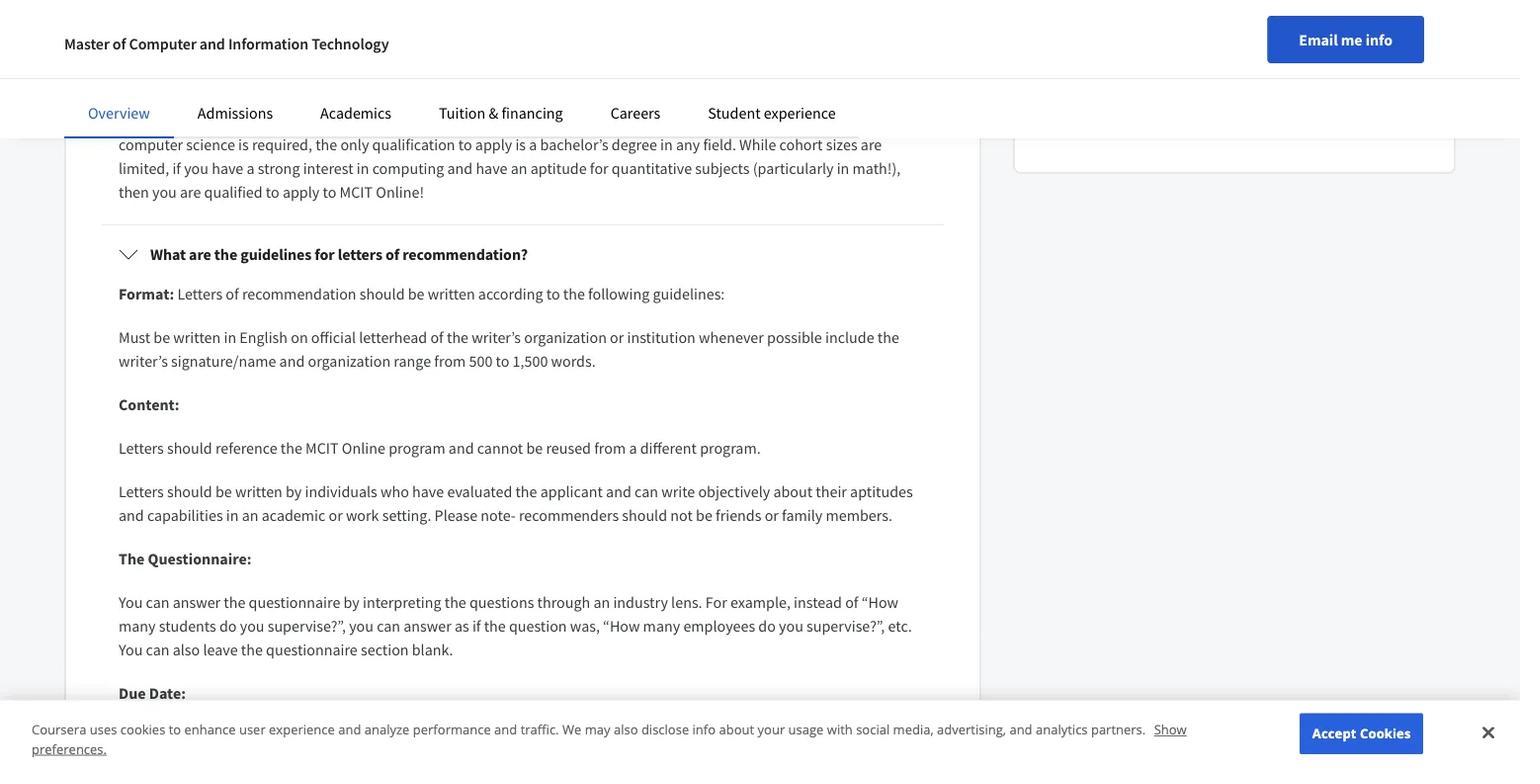 Task type: describe. For each thing, give the bounding box(es) containing it.
i
[[176, 71, 180, 91]]

admissions link
[[198, 103, 273, 123]]

evaluated
[[447, 482, 513, 501]]

the down user
[[247, 751, 268, 770]]

mcit online welcomes applicants from all backgrounds, but admittance is competitive. however, no background in computer science is required, the only qualification to apply is a bachelor's degree in any field. while cohort sizes are limited, if you have a strong interest in computing and have an aptitude for quantitative subjects (particularly in math!), then you are qualified to apply to mcit online!
[[119, 111, 901, 202]]

in inside must be written in english on official letterhead of the writer's organization or institution whenever possible include the writer's signature/name and organization range from 500 to 1,500 words.
[[224, 327, 236, 347]]

deadline.
[[492, 727, 554, 747]]

media,
[[894, 721, 934, 739]]

due date:
[[119, 683, 186, 703]]

visit the learner help center
[[1047, 119, 1237, 138]]

guidelines
[[240, 244, 312, 264]]

1 horizontal spatial writer's
[[472, 327, 521, 347]]

1 vertical spatial questionnaire
[[266, 640, 358, 660]]

student
[[708, 103, 761, 123]]

mcit up individuals
[[306, 438, 339, 458]]

the down analyze
[[372, 751, 394, 770]]

me
[[1342, 30, 1363, 49]]

we
[[563, 721, 582, 739]]

can down students
[[146, 640, 170, 660]]

can up students
[[146, 592, 170, 612]]

strong
[[258, 158, 300, 178]]

and up the
[[119, 505, 144, 525]]

any
[[676, 134, 700, 154]]

interest
[[303, 158, 354, 178]]

2 vertical spatial online
[[342, 438, 386, 458]]

setting.
[[382, 505, 432, 525]]

tuition & financing
[[439, 103, 563, 123]]

be left reused
[[527, 438, 543, 458]]

of up disqualify
[[183, 727, 197, 747]]

the inside mcit online welcomes applicants from all backgrounds, but admittance is competitive. however, no background in computer science is required, the only qualification to apply is a bachelor's degree in any field. while cohort sizes are limited, if you have a strong interest in computing and have an aptitude for quantitative subjects (particularly in math!), then you are qualified to apply to mcit online!
[[316, 134, 337, 154]]

2 horizontal spatial a
[[629, 438, 637, 458]]

are up math!),
[[861, 134, 882, 154]]

0 vertical spatial letters
[[177, 284, 223, 304]]

the up as
[[445, 592, 467, 612]]

and left cannot
[[449, 438, 474, 458]]

accept cookies button
[[1301, 713, 1424, 755]]

email
[[1300, 30, 1339, 49]]

1 supervise?", from the left
[[268, 616, 346, 636]]

in up math!),
[[862, 111, 874, 131]]

online!
[[376, 182, 424, 202]]

for inside dropdown button
[[248, 71, 268, 91]]

students
[[159, 616, 216, 636]]

what are the guidelines for letters of recommendation? button
[[103, 226, 943, 282]]

have inside "letters should be written by individuals who have evaluated the applicant and can write objectively about their aptitudes and capabilities in an academic or work setting. please note- recommenders should not be friends or family members."
[[412, 482, 444, 501]]

1 vertical spatial a
[[247, 158, 255, 178]]

blank.
[[412, 640, 454, 660]]

0 vertical spatial written
[[428, 284, 475, 304]]

be up the deadlines.
[[819, 727, 836, 747]]

online inside dropdown button
[[335, 71, 380, 91]]

2 horizontal spatial is
[[595, 111, 605, 131]]

signature/name
[[171, 351, 276, 371]]

the up admissions
[[389, 727, 411, 747]]

date:
[[149, 683, 186, 703]]

background
[[779, 111, 859, 131]]

be up capabilities
[[215, 482, 232, 501]]

0 vertical spatial organization
[[524, 327, 607, 347]]

letters inside dropdown button
[[338, 244, 383, 264]]

the right include
[[878, 327, 900, 347]]

through
[[538, 592, 591, 612]]

tuition
[[439, 103, 486, 123]]

are down science
[[180, 182, 201, 202]]

you right students
[[240, 616, 265, 636]]

and inside must be written in english on official letterhead of the writer's organization or institution whenever possible include the writer's signature/name and organization range from 500 to 1,500 words.
[[279, 351, 305, 371]]

computer
[[129, 34, 197, 53]]

recommendation for are
[[200, 727, 314, 747]]

no
[[759, 111, 776, 131]]

the up 'leave' at the bottom left of page
[[224, 592, 246, 612]]

the right visit
[[1080, 119, 1103, 138]]

and up 'process.'
[[495, 721, 518, 739]]

disqualify
[[179, 751, 243, 770]]

to inside must be written in english on official letterhead of the writer's organization or institution whenever possible include the writer's signature/name and organization range from 500 to 1,500 words.
[[496, 351, 510, 371]]

aptitude
[[531, 158, 587, 178]]

their
[[816, 482, 847, 501]]

academics link
[[320, 103, 392, 123]]

reused
[[546, 438, 591, 458]]

by inside all letters of recommendation are due by the application deadline. late letters of recommendation will not be considered and may disqualify the applicant from the admissions process. please be mindful of the application deadlines.
[[370, 727, 386, 747]]

should up capabilities
[[167, 482, 212, 501]]

to down 'interest'
[[323, 182, 337, 202]]

in down sizes
[[837, 158, 850, 178]]

then
[[119, 182, 149, 202]]

program.
[[700, 438, 761, 458]]

2 horizontal spatial letters
[[588, 727, 630, 747]]

and inside mcit online welcomes applicants from all backgrounds, but admittance is competitive. however, no background in computer science is required, the only qualification to apply is a bachelor's degree in any field. while cohort sizes are limited, if you have a strong interest in computing and have an aptitude for quantitative subjects (particularly in math!), then you are qualified to apply to mcit online!
[[447, 158, 473, 178]]

employees
[[684, 616, 756, 636]]

mcit down 'interest'
[[340, 182, 373, 202]]

the right reference
[[281, 438, 303, 458]]

quantitative
[[612, 158, 692, 178]]

format: letters of recommendation should be written according to the following guidelines:
[[119, 284, 725, 304]]

must
[[119, 327, 150, 347]]

should left reference
[[167, 438, 212, 458]]

1 vertical spatial writer's
[[119, 351, 168, 371]]

to down strong
[[266, 182, 280, 202]]

2 do from the left
[[759, 616, 776, 636]]

recommendation?
[[403, 244, 528, 264]]

info inside button
[[1366, 30, 1393, 49]]

0 horizontal spatial letters
[[139, 727, 180, 747]]

of inside dropdown button
[[386, 244, 400, 264]]

considered
[[839, 727, 912, 747]]

of right master
[[113, 34, 126, 53]]

1 horizontal spatial "how
[[862, 592, 899, 612]]

and left analyze
[[338, 721, 361, 739]]

questions
[[470, 592, 534, 612]]

limited,
[[119, 158, 169, 178]]

an inside "letters should be written by individuals who have evaluated the applicant and can write objectively about their aptitudes and capabilities in an academic or work setting. please note- recommenders should not be friends or family members."
[[242, 505, 259, 525]]

please inside all letters of recommendation are due by the application deadline. late letters of recommendation will not be considered and may disqualify the applicant from the admissions process. please be mindful of the application deadlines.
[[533, 751, 576, 770]]

collapsed list
[[98, 48, 948, 770]]

capabilities
[[147, 505, 223, 525]]

0 horizontal spatial is
[[238, 134, 249, 154]]

enhance
[[184, 721, 236, 739]]

required,
[[252, 134, 312, 154]]

bachelor's
[[540, 134, 609, 154]]

about inside privacy 'alert dialog'
[[719, 721, 755, 739]]

accept cookies
[[1313, 725, 1412, 743]]

late
[[557, 727, 585, 747]]

show preferences.
[[32, 721, 1187, 758]]

the inside dropdown button
[[271, 71, 294, 91]]

2 horizontal spatial have
[[476, 158, 508, 178]]

1 do from the left
[[219, 616, 237, 636]]

be up letterhead
[[408, 284, 425, 304]]

0 horizontal spatial have
[[212, 158, 244, 178]]

and inside all letters of recommendation are due by the application deadline. late letters of recommendation will not be considered and may disqualify the applicant from the admissions process. please be mindful of the application deadlines.
[[119, 751, 144, 770]]

the inside dropdown button
[[214, 244, 237, 264]]

1 vertical spatial "how
[[603, 616, 640, 636]]

instead
[[794, 592, 843, 612]]

letterhead
[[359, 327, 427, 347]]

the right 'leave' at the bottom left of page
[[241, 640, 263, 660]]

careers link
[[611, 103, 661, 123]]

of down disclose
[[654, 751, 667, 770]]

0 vertical spatial application
[[414, 727, 489, 747]]

0 vertical spatial a
[[529, 134, 537, 154]]

applicant inside all letters of recommendation are due by the application deadline. late letters of recommendation will not be considered and may disqualify the applicant from the admissions process. please be mindful of the application deadlines.
[[272, 751, 334, 770]]

and up recommenders
[[606, 482, 632, 501]]

student experience link
[[708, 103, 836, 123]]

academic
[[262, 505, 326, 525]]

on
[[291, 327, 308, 347]]

different
[[640, 438, 697, 458]]

mcit up "computer"
[[119, 111, 152, 131]]

mcit inside dropdown button
[[297, 71, 332, 91]]

2 horizontal spatial or
[[765, 505, 779, 525]]

the inside "letters should be written by individuals who have evaluated the applicant and can write objectively about their aptitudes and capabilities in an academic or work setting. please note- recommenders should not be friends or family members."
[[516, 482, 537, 501]]

by inside "letters should be written by individuals who have evaluated the applicant and can write objectively about their aptitudes and capabilities in an academic or work setting. please note- recommenders should not be friends or family members."
[[286, 482, 302, 501]]

deadlines.
[[773, 751, 841, 770]]

recommendation left will
[[650, 727, 764, 747]]

qualified inside mcit online welcomes applicants from all backgrounds, but admittance is competitive. however, no background in computer science is required, the only qualification to apply is a bachelor's degree in any field. while cohort sizes are limited, if you have a strong interest in computing and have an aptitude for quantitative subjects (particularly in math!), then you are qualified to apply to mcit online!
[[204, 182, 263, 202]]

0 horizontal spatial answer
[[173, 592, 221, 612]]

work
[[346, 505, 379, 525]]

0 vertical spatial questionnaire
[[249, 592, 341, 612]]

however,
[[694, 111, 756, 131]]

am i qualified for the mcit online  program?
[[150, 71, 450, 91]]

but
[[490, 111, 513, 131]]

1 horizontal spatial application
[[695, 751, 770, 770]]

admittance
[[516, 111, 591, 131]]

2 you from the top
[[119, 640, 143, 660]]

write
[[662, 482, 695, 501]]

1 horizontal spatial is
[[516, 134, 526, 154]]

not inside "letters should be written by individuals who have evaluated the applicant and can write objectively about their aptitudes and capabilities in an academic or work setting. please note- recommenders should not be friends or family members."
[[671, 505, 693, 525]]

you right then
[[152, 182, 177, 202]]

science
[[186, 134, 235, 154]]

degree
[[612, 134, 657, 154]]

help
[[1160, 119, 1190, 138]]

to inside privacy 'alert dialog'
[[169, 721, 181, 739]]

visit the learner help center link
[[1047, 117, 1237, 140]]

computing
[[372, 158, 444, 178]]

should down write
[[622, 505, 668, 525]]

may inside privacy 'alert dialog'
[[585, 721, 611, 739]]

guidelines:
[[653, 284, 725, 304]]

you can answer the questionnaire by interpreting the questions through an industry lens. for example, instead of "how many students do you supervise?", you can answer as if the question was, "how many employees do you supervise?", etc. you can also leave the questionnaire section blank.
[[119, 592, 913, 660]]

and right computer in the top left of the page
[[200, 34, 225, 53]]

must be written in english on official letterhead of the writer's organization or institution whenever possible include the writer's signature/name and organization range from 500 to 1,500 words.
[[119, 327, 900, 371]]

an inside you can answer the questionnaire by interpreting the questions through an industry lens. for example, instead of "how many students do you supervise?", you can answer as if the question was, "how many employees do you supervise?", etc. you can also leave the questionnaire section blank.
[[594, 592, 610, 612]]

you up section
[[349, 616, 374, 636]]

may inside all letters of recommendation are due by the application deadline. late letters of recommendation will not be considered and may disqualify the applicant from the admissions process. please be mindful of the application deadlines.
[[147, 751, 176, 770]]

you down science
[[184, 158, 209, 178]]

master of computer and information technology
[[64, 34, 389, 53]]

questions?
[[1094, 79, 1184, 103]]

of up the mindful
[[633, 727, 647, 747]]

or inside must be written in english on official letterhead of the writer's organization or institution whenever possible include the writer's signature/name and organization range from 500 to 1,500 words.
[[610, 327, 624, 347]]



Task type: locate. For each thing, give the bounding box(es) containing it.
0 horizontal spatial writer's
[[119, 351, 168, 371]]

0 vertical spatial by
[[286, 482, 302, 501]]

1 horizontal spatial please
[[533, 751, 576, 770]]

if right as
[[473, 616, 481, 636]]

a left different
[[629, 438, 637, 458]]

0 horizontal spatial organization
[[308, 351, 391, 371]]

show
[[1155, 721, 1187, 739]]

by left interpreting
[[344, 592, 360, 612]]

the left following
[[563, 284, 585, 304]]

email me info
[[1300, 30, 1393, 49]]

written inside "letters should be written by individuals who have evaluated the applicant and can write objectively about their aptitudes and capabilities in an academic or work setting. please note- recommenders should not be friends or family members."
[[235, 482, 283, 501]]

by up the academic
[[286, 482, 302, 501]]

0 vertical spatial experience
[[764, 103, 836, 123]]

1 vertical spatial please
[[533, 751, 576, 770]]

a
[[529, 134, 537, 154], [247, 158, 255, 178], [629, 438, 637, 458]]

letters up the mindful
[[588, 727, 630, 747]]

questionnaire down the academic
[[249, 592, 341, 612]]

0 horizontal spatial or
[[329, 505, 343, 525]]

recommendation for should
[[242, 284, 357, 304]]

letters should be written by individuals who have evaluated the applicant and can write objectively about their aptitudes and capabilities in an academic or work setting. please note- recommenders should not be friends or family members.
[[119, 482, 913, 525]]

0 horizontal spatial a
[[247, 158, 255, 178]]

recommenders
[[519, 505, 619, 525]]

0 horizontal spatial supervise?",
[[268, 616, 346, 636]]

0 vertical spatial please
[[435, 505, 478, 525]]

note-
[[481, 505, 516, 525]]

1 horizontal spatial written
[[235, 482, 283, 501]]

advertising,
[[938, 721, 1007, 739]]

master
[[64, 34, 110, 53]]

the left guidelines
[[214, 244, 237, 264]]

you
[[184, 158, 209, 178], [152, 182, 177, 202], [240, 616, 265, 636], [349, 616, 374, 636], [779, 616, 804, 636]]

privacy alert dialog
[[0, 701, 1521, 770]]

0 vertical spatial you
[[119, 592, 143, 612]]

individuals
[[305, 482, 378, 501]]

can
[[635, 482, 659, 501], [146, 592, 170, 612], [377, 616, 401, 636], [146, 640, 170, 660]]

you down instead
[[779, 616, 804, 636]]

applicant right disqualify
[[272, 751, 334, 770]]

of up range
[[431, 327, 444, 347]]

do
[[219, 616, 237, 636], [759, 616, 776, 636]]

not inside all letters of recommendation are due by the application deadline. late letters of recommendation will not be considered and may disqualify the applicant from the admissions process. please be mindful of the application deadlines.
[[794, 727, 816, 747]]

experience up 'cohort'
[[764, 103, 836, 123]]

0 vertical spatial apply
[[476, 134, 512, 154]]

organization up words.
[[524, 327, 607, 347]]

also down students
[[173, 640, 200, 660]]

0 vertical spatial an
[[511, 158, 528, 178]]

if inside mcit online welcomes applicants from all backgrounds, but admittance is competitive. however, no background in computer science is required, the only qualification to apply is a bachelor's degree in any field. while cohort sizes are limited, if you have a strong interest in computing and have an aptitude for quantitative subjects (particularly in math!), then you are qualified to apply to mcit online!
[[172, 158, 181, 178]]

1 horizontal spatial or
[[610, 327, 624, 347]]

writer's down must
[[119, 351, 168, 371]]

0 horizontal spatial for
[[248, 71, 268, 91]]

of inside must be written in english on official letterhead of the writer's organization or institution whenever possible include the writer's signature/name and organization range from 500 to 1,500 words.
[[431, 327, 444, 347]]

with
[[828, 721, 853, 739]]

are inside what are the guidelines for letters of recommendation? dropdown button
[[189, 244, 211, 264]]

lens.
[[672, 592, 703, 612]]

of right instead
[[846, 592, 859, 612]]

competitive.
[[608, 111, 691, 131]]

in down only
[[357, 158, 369, 178]]

1 horizontal spatial experience
[[764, 103, 836, 123]]

and down backgrounds,
[[447, 158, 473, 178]]

1 many from the left
[[119, 616, 156, 636]]

for up the admissions
[[248, 71, 268, 91]]

admissions
[[397, 751, 472, 770]]

for inside dropdown button
[[315, 244, 335, 264]]

leave
[[203, 640, 238, 660]]

written down recommendation?
[[428, 284, 475, 304]]

to right the according
[[547, 284, 560, 304]]

written up signature/name
[[173, 327, 221, 347]]

application down your
[[695, 751, 770, 770]]

am i qualified for the mcit online  program? button
[[103, 53, 943, 109]]

do up 'leave' at the bottom left of page
[[219, 616, 237, 636]]

qualified inside dropdown button
[[184, 71, 245, 91]]

to down tuition
[[459, 134, 472, 154]]

applicants
[[271, 111, 340, 131]]

0 horizontal spatial if
[[172, 158, 181, 178]]

applicant inside "letters should be written by individuals who have evaluated the applicant and can write objectively about their aptitudes and capabilities in an academic or work setting. please note- recommenders should not be friends or family members."
[[541, 482, 603, 501]]

2 vertical spatial letters
[[119, 482, 164, 501]]

sizes
[[826, 134, 858, 154]]

2 horizontal spatial for
[[590, 158, 609, 178]]

are
[[861, 134, 882, 154], [180, 182, 201, 202], [189, 244, 211, 264], [317, 727, 339, 747]]

please down evaluated
[[435, 505, 478, 525]]

analytics
[[1036, 721, 1088, 739]]

have down but
[[476, 158, 508, 178]]

in inside "letters should be written by individuals who have evaluated the applicant and can write objectively about their aptitudes and capabilities in an academic or work setting. please note- recommenders should not be friends or family members."
[[226, 505, 239, 525]]

all
[[378, 111, 394, 131]]

be inside must be written in english on official letterhead of the writer's organization or institution whenever possible include the writer's signature/name and organization range from 500 to 1,500 words.
[[154, 327, 170, 347]]

letters right all
[[139, 727, 180, 747]]

1 vertical spatial apply
[[283, 182, 320, 202]]

1 vertical spatial applicant
[[272, 751, 334, 770]]

format:
[[119, 284, 174, 304]]

letters
[[338, 244, 383, 264], [139, 727, 180, 747], [588, 727, 630, 747]]

an left aptitude
[[511, 158, 528, 178]]

be left friends
[[696, 505, 713, 525]]

1 horizontal spatial applicant
[[541, 482, 603, 501]]

1 vertical spatial application
[[695, 751, 770, 770]]

for inside mcit online welcomes applicants from all backgrounds, but admittance is competitive. however, no background in computer science is required, the only qualification to apply is a bachelor's degree in any field. while cohort sizes are limited, if you have a strong interest in computing and have an aptitude for quantitative subjects (particularly in math!), then you are qualified to apply to mcit online!
[[590, 158, 609, 178]]

can up section
[[377, 616, 401, 636]]

backgrounds,
[[397, 111, 487, 131]]

500
[[469, 351, 493, 371]]

from left 500
[[434, 351, 466, 371]]

2 vertical spatial written
[[235, 482, 283, 501]]

1 you from the top
[[119, 592, 143, 612]]

0 vertical spatial also
[[173, 640, 200, 660]]

from inside all letters of recommendation are due by the application deadline. late letters of recommendation will not be considered and may disqualify the applicant from the admissions process. please be mindful of the application deadlines.
[[337, 751, 369, 770]]

should
[[360, 284, 405, 304], [167, 438, 212, 458], [167, 482, 212, 501], [622, 505, 668, 525]]

is down "welcomes"
[[238, 134, 249, 154]]

recommendation up disqualify
[[200, 727, 314, 747]]

the down disclose
[[670, 751, 692, 770]]

the questionnaire:
[[119, 549, 252, 569]]

program?
[[383, 71, 450, 91]]

0 vertical spatial writer's
[[472, 327, 521, 347]]

1 horizontal spatial about
[[774, 482, 813, 501]]

the up note-
[[516, 482, 537, 501]]

reference
[[215, 438, 278, 458]]

the down information
[[271, 71, 294, 91]]

&
[[489, 103, 499, 123]]

an inside mcit online welcomes applicants from all backgrounds, but admittance is competitive. however, no background in computer science is required, the only qualification to apply is a bachelor's degree in any field. while cohort sizes are limited, if you have a strong interest in computing and have an aptitude for quantitative subjects (particularly in math!), then you are qualified to apply to mcit online!
[[511, 158, 528, 178]]

to right 500
[[496, 351, 510, 371]]

1 vertical spatial about
[[719, 721, 755, 739]]

letters inside "letters should be written by individuals who have evaluated the applicant and can write objectively about their aptitudes and capabilities in an academic or work setting. please note- recommenders should not be friends or family members."
[[119, 482, 164, 501]]

1 horizontal spatial supervise?",
[[807, 616, 885, 636]]

from inside must be written in english on official letterhead of the writer's organization or institution whenever possible include the writer's signature/name and organization range from 500 to 1,500 words.
[[434, 351, 466, 371]]

0 horizontal spatial do
[[219, 616, 237, 636]]

about inside "letters should be written by individuals who have evaluated the applicant and can write objectively about their aptitudes and capabilities in an academic or work setting. please note- recommenders should not be friends or family members."
[[774, 482, 813, 501]]

1 vertical spatial for
[[590, 158, 609, 178]]

application
[[414, 727, 489, 747], [695, 751, 770, 770]]

1 vertical spatial info
[[693, 721, 716, 739]]

usage
[[789, 721, 824, 739]]

0 horizontal spatial about
[[719, 721, 755, 739]]

disclose
[[642, 721, 689, 739]]

in left any
[[661, 134, 673, 154]]

etc.
[[889, 616, 913, 636]]

2 horizontal spatial an
[[594, 592, 610, 612]]

cookies
[[120, 721, 166, 739]]

by inside you can answer the questionnaire by interpreting the questions through an industry lens. for example, instead of "how many students do you supervise?", you can answer as if the question was, "how many employees do you supervise?", etc. you can also leave the questionnaire section blank.
[[344, 592, 360, 612]]

from right reused
[[595, 438, 626, 458]]

whenever
[[699, 327, 764, 347]]

also inside you can answer the questionnaire by interpreting the questions through an industry lens. for example, instead of "how many students do you supervise?", you can answer as if the question was, "how many employees do you supervise?", etc. you can also leave the questionnaire section blank.
[[173, 640, 200, 660]]

2 vertical spatial an
[[594, 592, 610, 612]]

2 vertical spatial by
[[370, 727, 386, 747]]

1 horizontal spatial by
[[344, 592, 360, 612]]

also up the mindful
[[614, 721, 638, 739]]

letters should reference the mcit online program and cannot be reused from a different program.
[[119, 438, 761, 458]]

online up the 'academics' "link"
[[335, 71, 380, 91]]

the down the format: letters of recommendation should be written according to the following guidelines:
[[447, 327, 469, 347]]

online inside mcit online welcomes applicants from all backgrounds, but admittance is competitive. however, no background in computer science is required, the only qualification to apply is a bachelor's degree in any field. while cohort sizes are limited, if you have a strong interest in computing and have an aptitude for quantitative subjects (particularly in math!), then you are qualified to apply to mcit online!
[[155, 111, 199, 131]]

"how
[[862, 592, 899, 612], [603, 616, 640, 636]]

questionnaire:
[[148, 549, 252, 569]]

overview link
[[88, 103, 150, 123]]

online up individuals
[[342, 438, 386, 458]]

0 horizontal spatial application
[[414, 727, 489, 747]]

info
[[1366, 30, 1393, 49], [693, 721, 716, 739]]

cohort
[[780, 134, 823, 154]]

0 vertical spatial "how
[[862, 592, 899, 612]]

qualification
[[372, 134, 455, 154]]

1 vertical spatial you
[[119, 640, 143, 660]]

am
[[150, 71, 173, 91]]

can inside "letters should be written by individuals who have evaluated the applicant and can write objectively about their aptitudes and capabilities in an academic or work setting. please note- recommenders should not be friends or family members."
[[635, 482, 659, 501]]

also inside privacy 'alert dialog'
[[614, 721, 638, 739]]

a left strong
[[247, 158, 255, 178]]

0 vertical spatial if
[[172, 158, 181, 178]]

only
[[341, 134, 369, 154]]

objectively
[[699, 482, 771, 501]]

"how up the "etc."
[[862, 592, 899, 612]]

info inside privacy 'alert dialog'
[[693, 721, 716, 739]]

1 horizontal spatial answer
[[404, 616, 452, 636]]

0 horizontal spatial info
[[693, 721, 716, 739]]

should up letterhead
[[360, 284, 405, 304]]

0 horizontal spatial applicant
[[272, 751, 334, 770]]

be right must
[[154, 327, 170, 347]]

1 vertical spatial may
[[147, 751, 176, 770]]

letters up capabilities
[[119, 482, 164, 501]]

to
[[459, 134, 472, 154], [266, 182, 280, 202], [323, 182, 337, 202], [547, 284, 560, 304], [496, 351, 510, 371], [169, 721, 181, 739]]

family
[[782, 505, 823, 525]]

friends
[[716, 505, 762, 525]]

1 vertical spatial qualified
[[204, 182, 263, 202]]

qualified right i
[[184, 71, 245, 91]]

1 vertical spatial letters
[[119, 438, 164, 458]]

is down financing
[[516, 134, 526, 154]]

experience inside privacy 'alert dialog'
[[269, 721, 335, 739]]

1 vertical spatial written
[[173, 327, 221, 347]]

not up the deadlines.
[[794, 727, 816, 747]]

2 supervise?", from the left
[[807, 616, 885, 636]]

from down due
[[337, 751, 369, 770]]

question
[[509, 616, 567, 636]]

social
[[857, 721, 890, 739]]

questionnaire left section
[[266, 640, 358, 660]]

2 horizontal spatial by
[[370, 727, 386, 747]]

1 vertical spatial organization
[[308, 351, 391, 371]]

may
[[585, 721, 611, 739], [147, 751, 176, 770]]

1 vertical spatial an
[[242, 505, 259, 525]]

or down individuals
[[329, 505, 343, 525]]

for right guidelines
[[315, 244, 335, 264]]

1 horizontal spatial if
[[473, 616, 481, 636]]

0 vertical spatial about
[[774, 482, 813, 501]]

1 horizontal spatial many
[[643, 616, 681, 636]]

0 vertical spatial not
[[671, 505, 693, 525]]

more questions?
[[1047, 79, 1184, 103]]

please inside "letters should be written by individuals who have evaluated the applicant and can write objectively about their aptitudes and capabilities in an academic or work setting. please note- recommenders should not be friends or family members."
[[435, 505, 478, 525]]

0 horizontal spatial please
[[435, 505, 478, 525]]

center
[[1193, 119, 1237, 138]]

are inside all letters of recommendation are due by the application deadline. late letters of recommendation will not be considered and may disqualify the applicant from the admissions process. please be mindful of the application deadlines.
[[317, 727, 339, 747]]

written inside must be written in english on official letterhead of the writer's organization or institution whenever possible include the writer's signature/name and organization range from 500 to 1,500 words.
[[173, 327, 221, 347]]

2 horizontal spatial written
[[428, 284, 475, 304]]

1 horizontal spatial have
[[412, 482, 444, 501]]

1 horizontal spatial also
[[614, 721, 638, 739]]

from inside mcit online welcomes applicants from all backgrounds, but admittance is competitive. however, no background in computer science is required, the only qualification to apply is a bachelor's degree in any field. while cohort sizes are limited, if you have a strong interest in computing and have an aptitude for quantitative subjects (particularly in math!), then you are qualified to apply to mcit online!
[[343, 111, 375, 131]]

1 horizontal spatial info
[[1366, 30, 1393, 49]]

preferences.
[[32, 740, 107, 758]]

1 horizontal spatial apply
[[476, 134, 512, 154]]

1 horizontal spatial for
[[315, 244, 335, 264]]

do down the example,
[[759, 616, 776, 636]]

1 vertical spatial not
[[794, 727, 816, 747]]

academics
[[320, 103, 392, 123]]

0 horizontal spatial "how
[[603, 616, 640, 636]]

1 vertical spatial also
[[614, 721, 638, 739]]

0 vertical spatial may
[[585, 721, 611, 739]]

your
[[758, 721, 785, 739]]

"how down industry
[[603, 616, 640, 636]]

possible
[[767, 327, 823, 347]]

0 vertical spatial online
[[335, 71, 380, 91]]

0 vertical spatial applicant
[[541, 482, 603, 501]]

letters for be
[[119, 482, 164, 501]]

and left analytics
[[1010, 721, 1033, 739]]

application up admissions
[[414, 727, 489, 747]]

or down following
[[610, 327, 624, 347]]

the down questions
[[484, 616, 506, 636]]

answer up blank.
[[404, 616, 452, 636]]

to right cookies
[[169, 721, 181, 739]]

user
[[239, 721, 266, 739]]

welcomes
[[202, 111, 268, 131]]

all letters of recommendation are due by the application deadline. late letters of recommendation will not be considered and may disqualify the applicant from the admissions process. please be mindful of the application deadlines.
[[119, 727, 912, 770]]

0 vertical spatial for
[[248, 71, 268, 91]]

letters down content:
[[119, 438, 164, 458]]

recommendation
[[242, 284, 357, 304], [200, 727, 314, 747], [650, 727, 764, 747]]

for
[[248, 71, 268, 91], [590, 158, 609, 178], [315, 244, 335, 264]]

not
[[671, 505, 693, 525], [794, 727, 816, 747]]

careers
[[611, 103, 661, 123]]

0 horizontal spatial also
[[173, 640, 200, 660]]

due
[[342, 727, 367, 747]]

was,
[[570, 616, 600, 636]]

tuition & financing link
[[439, 103, 563, 123]]

2 vertical spatial for
[[315, 244, 335, 264]]

organization down "official"
[[308, 351, 391, 371]]

1 horizontal spatial letters
[[338, 244, 383, 264]]

1 vertical spatial online
[[155, 111, 199, 131]]

program
[[389, 438, 446, 458]]

letters for reference
[[119, 438, 164, 458]]

apply down but
[[476, 134, 512, 154]]

1 horizontal spatial organization
[[524, 327, 607, 347]]

the up 'interest'
[[316, 134, 337, 154]]

what are the guidelines for letters of recommendation?
[[150, 244, 528, 264]]

will
[[767, 727, 791, 747]]

of up signature/name
[[226, 284, 239, 304]]

0 horizontal spatial written
[[173, 327, 221, 347]]

1 horizontal spatial do
[[759, 616, 776, 636]]

coursera uses cookies to enhance user experience and analyze performance and traffic. we may also disclose info about your usage with social media, advertising, and analytics partners.
[[32, 721, 1150, 739]]

as
[[455, 616, 469, 636]]

1 vertical spatial by
[[344, 592, 360, 612]]

mcit up 'applicants'
[[297, 71, 332, 91]]

writer's
[[472, 327, 521, 347], [119, 351, 168, 371]]

please down late
[[533, 751, 576, 770]]

many down industry
[[643, 616, 681, 636]]

1 horizontal spatial not
[[794, 727, 816, 747]]

learner
[[1106, 119, 1157, 138]]

2 many from the left
[[643, 616, 681, 636]]

you up due
[[119, 640, 143, 660]]

aptitudes
[[851, 482, 913, 501]]

be down late
[[579, 751, 596, 770]]

of inside you can answer the questionnaire by interpreting the questions through an industry lens. for example, instead of "how many students do you supervise?", you can answer as if the question was, "how many employees do you supervise?", etc. you can also leave the questionnaire section blank.
[[846, 592, 859, 612]]

cookies
[[1361, 725, 1412, 743]]

1 horizontal spatial may
[[585, 721, 611, 739]]

1 vertical spatial experience
[[269, 721, 335, 739]]

0 horizontal spatial an
[[242, 505, 259, 525]]

the
[[119, 549, 145, 569]]

if inside you can answer the questionnaire by interpreting the questions through an industry lens. for example, instead of "how many students do you supervise?", you can answer as if the question was, "how many employees do you supervise?", etc. you can also leave the questionnaire section blank.
[[473, 616, 481, 636]]

0 vertical spatial qualified
[[184, 71, 245, 91]]

about left your
[[719, 721, 755, 739]]

0 vertical spatial info
[[1366, 30, 1393, 49]]

0 vertical spatial answer
[[173, 592, 221, 612]]

recommendation up on
[[242, 284, 357, 304]]



Task type: vqa. For each thing, say whether or not it's contained in the screenshot.
leftmost 2
no



